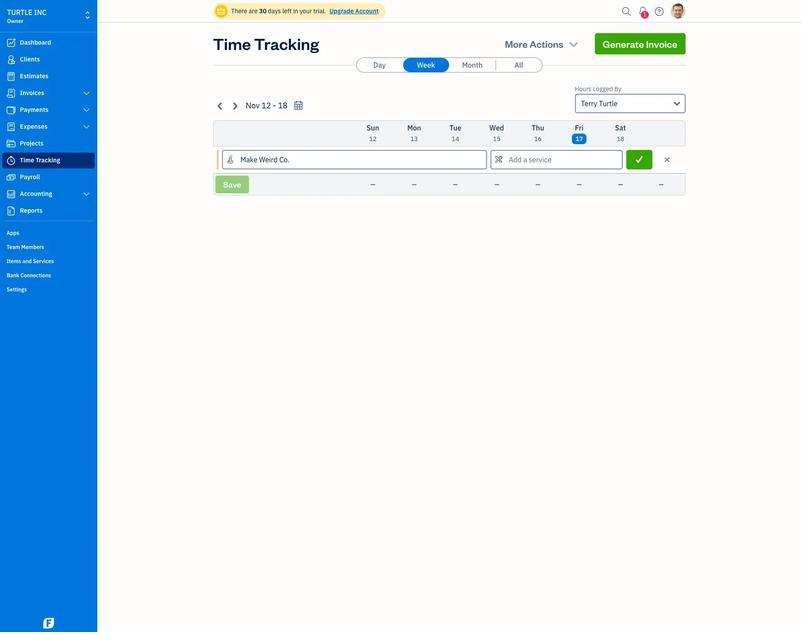 Task type: describe. For each thing, give the bounding box(es) containing it.
items and services link
[[2, 255, 95, 268]]

go to help image
[[653, 5, 667, 18]]

17
[[576, 135, 584, 143]]

by
[[615, 85, 622, 93]]

generate invoice
[[603, 38, 678, 50]]

inc
[[34, 8, 47, 17]]

invoice image
[[6, 89, 16, 98]]

all
[[515, 61, 524, 70]]

6 — from the left
[[577, 181, 582, 189]]

sun 12
[[367, 124, 380, 143]]

in
[[293, 7, 299, 15]]

apps link
[[2, 226, 95, 240]]

are
[[249, 7, 258, 15]]

week link
[[403, 58, 449, 72]]

bank connections link
[[2, 269, 95, 282]]

bank
[[7, 272, 19, 279]]

apps
[[7, 230, 19, 236]]

project image
[[6, 139, 16, 148]]

dashboard
[[20, 39, 51, 46]]

members
[[21, 244, 44, 251]]

team
[[7, 244, 20, 251]]

Add a client or project text field
[[223, 151, 486, 169]]

more actions button
[[498, 33, 588, 54]]

save row image
[[635, 155, 645, 164]]

sat 18
[[616, 124, 627, 143]]

tracking inside main element
[[36, 156, 60, 164]]

team members link
[[2, 240, 95, 254]]

time tracking inside main element
[[20, 156, 60, 164]]

hours
[[575, 85, 592, 93]]

chevron large down image for payments
[[83, 107, 91, 114]]

all link
[[496, 58, 542, 72]]

expenses
[[20, 123, 47, 131]]

crown image
[[217, 6, 226, 16]]

payroll
[[20, 173, 40, 181]]

-
[[273, 101, 276, 111]]

estimates
[[20, 72, 49, 80]]

sun
[[367, 124, 380, 132]]

invoices link
[[2, 85, 95, 101]]

30
[[259, 7, 267, 15]]

your
[[300, 7, 312, 15]]

18 inside 'sat 18'
[[617, 135, 625, 143]]

reports link
[[2, 203, 95, 219]]

16
[[535, 135, 542, 143]]

settings link
[[2, 283, 95, 296]]

account
[[356, 7, 379, 15]]

items and services
[[7, 258, 54, 265]]

week
[[417, 61, 436, 70]]

Add a service text field
[[492, 151, 623, 169]]

1 horizontal spatial time tracking
[[213, 33, 319, 54]]

payment image
[[6, 106, 16, 115]]

1 horizontal spatial time
[[213, 33, 251, 54]]

hours logged by
[[575, 85, 622, 93]]

1 button
[[637, 2, 651, 20]]

13
[[411, 135, 418, 143]]

logged
[[594, 85, 614, 93]]

tue
[[450, 124, 462, 132]]

mon 13
[[408, 124, 422, 143]]

reports
[[20, 207, 42, 215]]

fri
[[576, 124, 584, 132]]

freshbooks image
[[42, 619, 56, 629]]

month
[[463, 61, 483, 70]]

time inside main element
[[20, 156, 34, 164]]

chevron large down image for invoices
[[83, 90, 91, 97]]

clients
[[20, 55, 40, 63]]

month link
[[450, 58, 496, 72]]

settings
[[7, 286, 27, 293]]

team members
[[7, 244, 44, 251]]

day
[[374, 61, 386, 70]]

chevron large down image for expenses
[[83, 124, 91, 131]]

more
[[505, 38, 528, 50]]

actions
[[530, 38, 564, 50]]

clients link
[[2, 52, 95, 68]]



Task type: locate. For each thing, give the bounding box(es) containing it.
0 vertical spatial 18
[[278, 101, 288, 111]]

invoices
[[20, 89, 44, 97]]

7 — from the left
[[619, 181, 624, 189]]

chevron large down image for accounting
[[83, 191, 91, 198]]

upgrade
[[330, 7, 354, 15]]

wed 15
[[490, 124, 505, 143]]

left
[[283, 7, 292, 15]]

terry turtle button
[[575, 94, 686, 113]]

tue 14
[[450, 124, 462, 143]]

chevron large down image inside payments link
[[83, 107, 91, 114]]

5 — from the left
[[536, 181, 541, 189]]

12 down sun
[[370, 135, 377, 143]]

time tracking
[[213, 33, 319, 54], [20, 156, 60, 164]]

estimate image
[[6, 72, 16, 81]]

estimates link
[[2, 69, 95, 85]]

12 left the "-"
[[262, 101, 271, 111]]

choose a date image
[[294, 101, 304, 111]]

generate invoice button
[[595, 33, 686, 54]]

—
[[371, 181, 376, 189], [412, 181, 417, 189], [454, 181, 458, 189], [495, 181, 500, 189], [536, 181, 541, 189], [577, 181, 582, 189], [619, 181, 624, 189], [660, 181, 664, 189]]

thu
[[532, 124, 545, 132]]

1 horizontal spatial tracking
[[254, 33, 319, 54]]

terry
[[582, 99, 598, 108]]

chart image
[[6, 190, 16, 199]]

chevron large down image inside the accounting link
[[83, 191, 91, 198]]

money image
[[6, 173, 16, 182]]

1 vertical spatial time tracking
[[20, 156, 60, 164]]

2 chevron large down image from the top
[[83, 107, 91, 114]]

0 horizontal spatial time tracking
[[20, 156, 60, 164]]

4 chevron large down image from the top
[[83, 191, 91, 198]]

time
[[213, 33, 251, 54], [20, 156, 34, 164]]

2 — from the left
[[412, 181, 417, 189]]

0 vertical spatial time
[[213, 33, 251, 54]]

12 inside sun 12
[[370, 135, 377, 143]]

0 horizontal spatial tracking
[[36, 156, 60, 164]]

projects link
[[2, 136, 95, 152]]

chevron large down image inside expenses link
[[83, 124, 91, 131]]

chevron large down image
[[83, 90, 91, 97], [83, 107, 91, 114], [83, 124, 91, 131], [83, 191, 91, 198]]

1
[[644, 11, 647, 18]]

search image
[[620, 5, 634, 18]]

time down 'there'
[[213, 33, 251, 54]]

nov
[[246, 101, 260, 111]]

turtle
[[7, 8, 32, 17]]

report image
[[6, 207, 16, 216]]

chevron large down image up expenses link
[[83, 107, 91, 114]]

time tracking down projects link
[[20, 156, 60, 164]]

there are 30 days left in your trial. upgrade account
[[231, 7, 379, 15]]

chevron large down image up reports link
[[83, 191, 91, 198]]

days
[[268, 7, 281, 15]]

chevrondown image
[[568, 38, 580, 50]]

day link
[[357, 58, 403, 72]]

bank connections
[[7, 272, 51, 279]]

cancel image
[[664, 155, 672, 165]]

connections
[[20, 272, 51, 279]]

accounting link
[[2, 186, 95, 202]]

payments
[[20, 106, 48, 114]]

1 horizontal spatial 18
[[617, 135, 625, 143]]

items
[[7, 258, 21, 265]]

14
[[452, 135, 460, 143]]

1 chevron large down image from the top
[[83, 90, 91, 97]]

8 — from the left
[[660, 181, 664, 189]]

timer image
[[6, 156, 16, 165]]

trial.
[[314, 7, 327, 15]]

mon
[[408, 124, 422, 132]]

time tracking link
[[2, 153, 95, 169]]

4 — from the left
[[495, 181, 500, 189]]

18
[[278, 101, 288, 111], [617, 135, 625, 143]]

dashboard link
[[2, 35, 95, 51]]

next week image
[[230, 101, 240, 111]]

expense image
[[6, 123, 16, 132]]

and
[[22, 258, 32, 265]]

18 right the "-"
[[278, 101, 288, 111]]

0 horizontal spatial 12
[[262, 101, 271, 111]]

tracking down left
[[254, 33, 319, 54]]

12
[[262, 101, 271, 111], [370, 135, 377, 143]]

1 vertical spatial time
[[20, 156, 34, 164]]

0 vertical spatial 12
[[262, 101, 271, 111]]

sat
[[616, 124, 627, 132]]

0 vertical spatial tracking
[[254, 33, 319, 54]]

time tracking down 30
[[213, 33, 319, 54]]

1 vertical spatial 12
[[370, 135, 377, 143]]

wed
[[490, 124, 505, 132]]

generate
[[603, 38, 645, 50]]

more actions
[[505, 38, 564, 50]]

client image
[[6, 55, 16, 64]]

0 vertical spatial time tracking
[[213, 33, 319, 54]]

tracking
[[254, 33, 319, 54], [36, 156, 60, 164]]

main element
[[0, 0, 120, 633]]

1 vertical spatial 18
[[617, 135, 625, 143]]

nov 12 - 18
[[246, 101, 288, 111]]

0 horizontal spatial time
[[20, 156, 34, 164]]

thu 16
[[532, 124, 545, 143]]

payroll link
[[2, 170, 95, 186]]

1 — from the left
[[371, 181, 376, 189]]

expenses link
[[2, 119, 95, 135]]

previous week image
[[215, 101, 226, 111]]

terry turtle
[[582, 99, 618, 108]]

time right timer "image"
[[20, 156, 34, 164]]

fri 17
[[576, 124, 584, 143]]

projects
[[20, 139, 43, 147]]

3 — from the left
[[454, 181, 458, 189]]

15
[[494, 135, 501, 143]]

services
[[33, 258, 54, 265]]

1 horizontal spatial 12
[[370, 135, 377, 143]]

accounting
[[20, 190, 52, 198]]

owner
[[7, 18, 23, 24]]

payments link
[[2, 102, 95, 118]]

18 down sat
[[617, 135, 625, 143]]

upgrade account link
[[328, 7, 379, 15]]

0 horizontal spatial 18
[[278, 101, 288, 111]]

there
[[231, 7, 247, 15]]

12 for nov
[[262, 101, 271, 111]]

chevron large down image up payments link
[[83, 90, 91, 97]]

12 for sun
[[370, 135, 377, 143]]

turtle
[[600, 99, 618, 108]]

invoice
[[647, 38, 678, 50]]

3 chevron large down image from the top
[[83, 124, 91, 131]]

tracking down projects link
[[36, 156, 60, 164]]

1 vertical spatial tracking
[[36, 156, 60, 164]]

turtle inc owner
[[7, 8, 47, 24]]

dashboard image
[[6, 39, 16, 47]]

chevron large down image down payments link
[[83, 124, 91, 131]]



Task type: vqa. For each thing, say whether or not it's contained in the screenshot.


